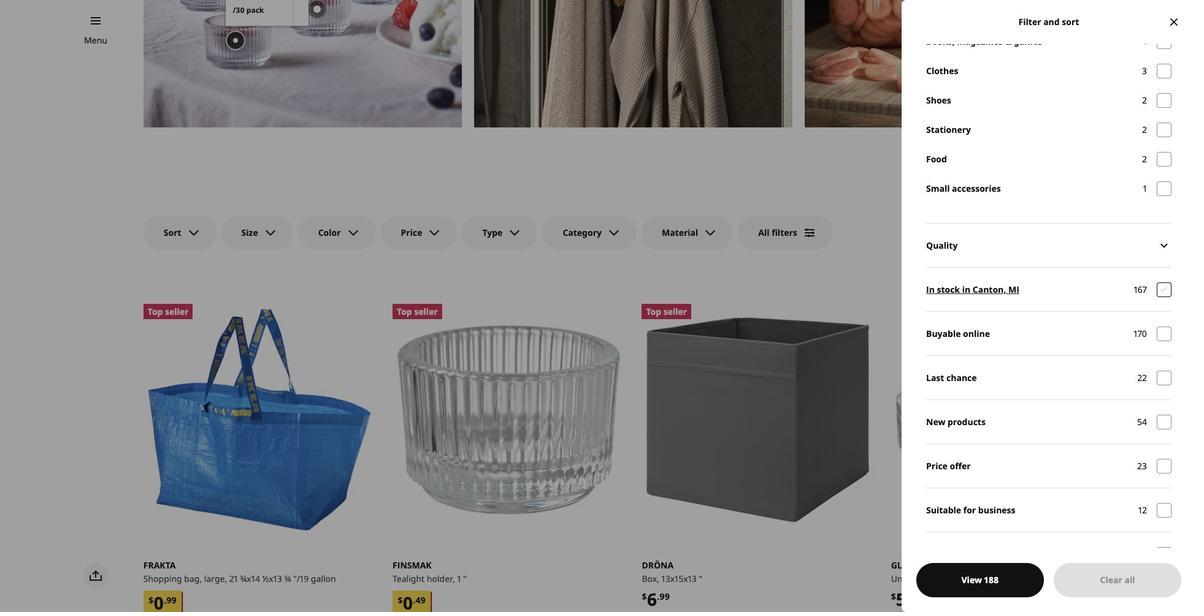 Task type: vqa. For each thing, say whether or not it's contained in the screenshot.


Task type: locate. For each thing, give the bounding box(es) containing it.
54
[[1138, 416, 1147, 428]]

0 horizontal spatial price
[[401, 227, 422, 239]]

. down 'tealight' at the bottom of the page
[[413, 595, 416, 607]]

dröna box, dark gray, 13x15x13 " image
[[642, 304, 874, 536]]

1
[[1144, 183, 1147, 195], [457, 574, 461, 585]]

holder,
[[427, 574, 455, 585]]

chance
[[947, 372, 977, 384]]

top for frakta
[[148, 306, 163, 318]]

2 for shoes
[[1143, 94, 1147, 106]]

pack right /30
[[247, 5, 264, 16]]

22
[[1138, 372, 1147, 384]]

accessories
[[952, 183, 1001, 195]]

finsmak tealight holder, clear glass, 1 " image
[[393, 304, 625, 536]]

size
[[241, 227, 258, 239]]

seller for finsmak
[[414, 306, 438, 318]]

1 horizontal spatial 99
[[660, 592, 670, 603]]

99
[[660, 592, 670, 603], [909, 592, 919, 603], [166, 595, 177, 607]]

color
[[318, 227, 341, 239]]

.
[[657, 592, 660, 603], [164, 595, 166, 607], [413, 595, 416, 607]]

suitable for business
[[926, 505, 1016, 516]]

. inside dröna box, 13x15x13 " $ 6 . 99
[[657, 592, 660, 603]]

0 vertical spatial 1
[[1144, 183, 1147, 195]]

price
[[401, 227, 422, 239], [926, 460, 948, 472]]

unscented
[[891, 574, 935, 585]]

buyable online
[[926, 328, 990, 340]]

offer
[[950, 460, 971, 472]]

1 vertical spatial 1
[[457, 574, 461, 585]]

new products
[[926, 416, 986, 428]]

$ down unscented
[[891, 592, 896, 603]]

0 horizontal spatial 1
[[457, 574, 461, 585]]

"/19
[[293, 574, 309, 585]]

top seller for dröna
[[646, 306, 687, 318]]

pack right the /100 on the right bottom
[[939, 598, 960, 609]]

. down box,
[[657, 592, 660, 603]]

books,
[[926, 36, 955, 47]]

sort
[[1062, 16, 1080, 28]]

category button
[[543, 216, 637, 250]]

. down shopping
[[164, 595, 166, 607]]

1 vertical spatial 2
[[1143, 124, 1147, 136]]

3 top seller link from the left
[[642, 304, 874, 536]]

2 vertical spatial 2
[[1143, 153, 1147, 165]]

" inside finsmak tealight holder, 1 "
[[463, 574, 467, 585]]

1 top seller link from the left
[[143, 304, 376, 536]]

dröna box, 13x15x13 " $ 6 . 99
[[642, 560, 703, 612]]

4
[[1142, 36, 1147, 47]]

"
[[463, 574, 467, 585], [699, 574, 703, 585]]

. 99
[[164, 595, 177, 607]]

2 horizontal spatial .
[[657, 592, 660, 603]]

1 vertical spatial pack
[[939, 598, 960, 609]]

filter
[[1019, 16, 1042, 28]]

box,
[[642, 574, 659, 585]]

last chance
[[926, 372, 977, 384]]

top seller
[[148, 306, 189, 318], [397, 306, 438, 318], [646, 306, 687, 318], [926, 549, 967, 561]]

1 horizontal spatial 1
[[1144, 183, 1147, 195]]

0 horizontal spatial pack
[[247, 5, 264, 16]]

1 horizontal spatial pack
[[939, 598, 960, 609]]

gallon
[[311, 574, 336, 585]]

$
[[642, 592, 647, 603], [891, 592, 896, 603], [149, 595, 153, 607], [398, 595, 403, 607]]

1 horizontal spatial "
[[699, 574, 703, 585]]

0 horizontal spatial top seller link
[[143, 304, 376, 536]]

1 horizontal spatial price
[[926, 460, 948, 472]]

1 " from the left
[[463, 574, 467, 585]]

all filters button
[[738, 216, 833, 250]]

top seller link for frakta shopping bag, large, 21 ¾x14 ½x13 ¾ "/19 gallon
[[143, 304, 376, 536]]

view
[[962, 575, 982, 587]]

2 " from the left
[[699, 574, 703, 585]]

" right holder,
[[463, 574, 467, 585]]

$ down box,
[[642, 592, 647, 603]]

0 horizontal spatial "
[[463, 574, 467, 585]]

1 vertical spatial price
[[926, 460, 948, 472]]

188
[[984, 575, 999, 587]]

top inside dialog
[[926, 549, 942, 561]]

1 2 from the top
[[1143, 94, 1147, 106]]

seller
[[165, 306, 189, 318], [414, 306, 438, 318], [664, 306, 687, 318], [944, 549, 967, 561]]

in
[[926, 284, 935, 295]]

all
[[1125, 575, 1135, 587]]

price inside dialog
[[926, 460, 948, 472]]

1 horizontal spatial .
[[413, 595, 416, 607]]

products
[[948, 416, 986, 428]]

magazines
[[957, 36, 1003, 47]]

top seller link
[[143, 304, 376, 536], [393, 304, 625, 536], [642, 304, 874, 536]]

99 down shopping
[[166, 595, 177, 607]]

" right 13x15x13
[[699, 574, 703, 585]]

/30 pack link
[[226, 0, 308, 26]]

3
[[1142, 65, 1147, 77]]

12
[[1139, 505, 1147, 516]]

1 horizontal spatial top seller link
[[393, 304, 625, 536]]

price for price
[[401, 227, 422, 239]]

quality
[[926, 240, 958, 251]]

view 188
[[962, 575, 999, 587]]

clothes
[[926, 65, 959, 77]]

glimma unscented tealights image
[[891, 304, 1123, 536]]

pack
[[247, 5, 264, 16], [939, 598, 960, 609]]

2 horizontal spatial top seller link
[[642, 304, 874, 536]]

clear all
[[1100, 575, 1135, 587]]

bag,
[[184, 574, 202, 585]]

2 top seller link from the left
[[393, 304, 625, 536]]

price inside button
[[401, 227, 422, 239]]

$ left . 49 in the bottom left of the page
[[398, 595, 403, 607]]

0 horizontal spatial 99
[[166, 595, 177, 607]]

top
[[148, 306, 163, 318], [397, 306, 412, 318], [646, 306, 661, 318], [926, 549, 942, 561]]

canton,
[[973, 284, 1006, 295]]

2 2 from the top
[[1143, 124, 1147, 136]]

category
[[563, 227, 602, 239]]

0 horizontal spatial .
[[164, 595, 166, 607]]

books, magazines & games
[[926, 36, 1043, 47]]

2
[[1143, 94, 1147, 106], [1143, 124, 1147, 136], [1143, 153, 1147, 165]]

99 right the 6
[[660, 592, 670, 603]]

2 horizontal spatial 99
[[909, 592, 919, 603]]

0 vertical spatial price
[[401, 227, 422, 239]]

price for price offer
[[926, 460, 948, 472]]

0 vertical spatial 2
[[1143, 94, 1147, 106]]

3 2 from the top
[[1143, 153, 1147, 165]]

0 vertical spatial pack
[[247, 5, 264, 16]]

online
[[963, 328, 990, 340]]

99 right the 5
[[909, 592, 919, 603]]

dialog
[[902, 0, 1196, 613]]

dröna
[[642, 560, 674, 572]]

top seller inside dialog
[[926, 549, 967, 561]]



Task type: describe. For each thing, give the bounding box(es) containing it.
5
[[896, 589, 906, 612]]

" inside dröna box, 13x15x13 " $ 6 . 99
[[699, 574, 703, 585]]

167
[[1134, 284, 1147, 295]]

99 inside dröna box, 13x15x13 " $ 6 . 99
[[660, 592, 670, 603]]

quality button
[[926, 223, 1172, 268]]

23
[[1138, 460, 1147, 472]]

suitable
[[926, 505, 962, 516]]

pack inside glimma unscented tealights $ 5 99 /100 pack
[[939, 598, 960, 609]]

frakta shopping bag, large, blue, 21 ¾x14 ½x13 ¾ "/19 gallon image
[[143, 304, 376, 536]]

99 inside glimma unscented tealights $ 5 99 /100 pack
[[909, 592, 919, 603]]

buyable
[[926, 328, 961, 340]]

2 for stationery
[[1143, 124, 1147, 136]]

menu button
[[84, 34, 107, 47]]

color button
[[298, 216, 376, 250]]

frakta
[[143, 560, 176, 572]]

/30 pack
[[233, 5, 264, 16]]

. 49
[[413, 595, 426, 607]]

business
[[979, 505, 1016, 516]]

1 inside finsmak tealight holder, 1 "
[[457, 574, 461, 585]]

sort button
[[143, 216, 216, 250]]

glimma
[[891, 560, 927, 572]]

¾x14
[[240, 574, 260, 585]]

material
[[662, 227, 698, 239]]

in stock in canton, mi
[[926, 284, 1020, 295]]

top seller link for finsmak tealight holder, 1 "
[[393, 304, 625, 536]]

top for finsmak
[[397, 306, 412, 318]]

frakta shopping bag, large, 21 ¾x14 ½x13 ¾ "/19 gallon
[[143, 560, 336, 585]]

menu
[[84, 34, 107, 46]]

21
[[229, 574, 238, 585]]

all filters
[[759, 227, 798, 239]]

¾
[[284, 574, 291, 585]]

type
[[483, 227, 503, 239]]

small
[[926, 183, 950, 195]]

stationery
[[926, 124, 971, 136]]

size button
[[221, 216, 293, 250]]

/100
[[919, 598, 937, 609]]

in
[[963, 284, 971, 295]]

mi
[[1009, 284, 1020, 295]]

view 188 button
[[917, 564, 1044, 598]]

6
[[647, 589, 657, 612]]

shopping
[[143, 574, 182, 585]]

½x13
[[262, 574, 282, 585]]

170
[[1134, 328, 1147, 340]]

food
[[926, 153, 947, 165]]

clear all button
[[1054, 564, 1182, 598]]

$ inside dröna box, 13x15x13 " $ 6 . 99
[[642, 592, 647, 603]]

49
[[416, 595, 426, 607]]

type button
[[462, 216, 538, 250]]

13x15x13
[[662, 574, 697, 585]]

finsmak tealight holder, 1 "
[[393, 560, 467, 585]]

dialog containing filter and sort
[[902, 0, 1196, 613]]

. for frakta shopping bag, large, 21 ¾x14 ½x13 ¾ "/19 gallon
[[164, 595, 166, 607]]

small accessories
[[926, 183, 1001, 195]]

finsmak
[[393, 560, 432, 572]]

&
[[1005, 36, 1012, 47]]

price button
[[381, 216, 457, 250]]

seller for frakta
[[165, 306, 189, 318]]

new
[[926, 416, 946, 428]]

shoes
[[926, 94, 952, 106]]

tealights
[[937, 574, 972, 585]]

material button
[[642, 216, 733, 250]]

seller for dröna
[[664, 306, 687, 318]]

$ inside glimma unscented tealights $ 5 99 /100 pack
[[891, 592, 896, 603]]

filters
[[772, 227, 798, 239]]

large,
[[204, 574, 227, 585]]

games
[[1014, 36, 1043, 47]]

filter and sort
[[1019, 16, 1080, 28]]

stock
[[937, 284, 960, 295]]

last
[[926, 372, 945, 384]]

glimma unscented tealights $ 5 99 /100 pack
[[891, 560, 972, 612]]

$ left . 99
[[149, 595, 153, 607]]

/30
[[233, 5, 245, 16]]

1 inside dialog
[[1144, 183, 1147, 195]]

top seller for frakta
[[148, 306, 189, 318]]

all
[[759, 227, 770, 239]]

2 for food
[[1143, 153, 1147, 165]]

sort
[[164, 227, 181, 239]]

clear
[[1100, 575, 1123, 587]]

top for dröna
[[646, 306, 661, 318]]

for
[[964, 505, 976, 516]]

price offer
[[926, 460, 971, 472]]

. for finsmak tealight holder, 1 "
[[413, 595, 416, 607]]

seller inside dialog
[[944, 549, 967, 561]]

and
[[1044, 16, 1060, 28]]

tealight
[[393, 574, 425, 585]]

top seller for finsmak
[[397, 306, 438, 318]]



